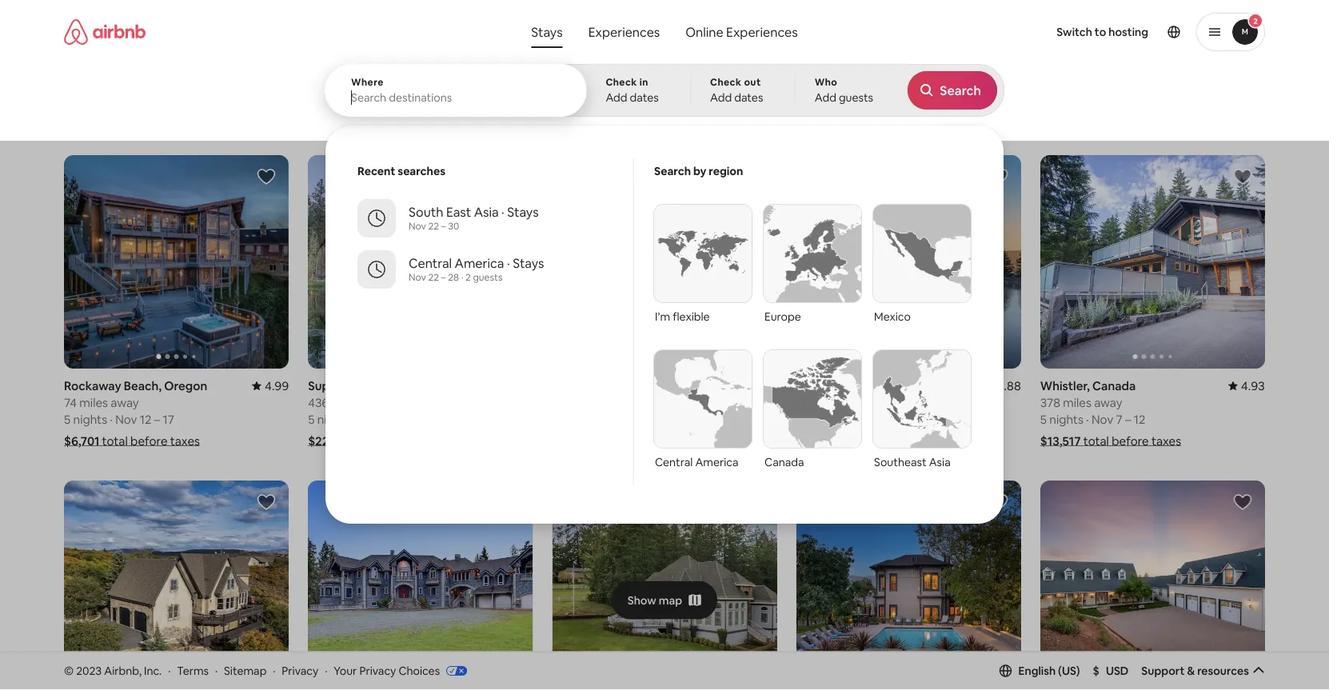 Task type: locate. For each thing, give the bounding box(es) containing it.
1 vertical spatial america
[[695, 455, 739, 470]]

1 privacy from the left
[[282, 664, 319, 678]]

central down nov 2 – 7 total before taxes
[[655, 455, 693, 470]]

1 horizontal spatial privacy
[[359, 664, 396, 678]]

total right $13,517
[[1084, 433, 1109, 449]]

privacy
[[282, 664, 319, 678], [359, 664, 396, 678]]

1 horizontal spatial guests
[[839, 90, 874, 105]]

1 horizontal spatial 12
[[1134, 412, 1146, 427]]

0 vertical spatial america
[[455, 255, 504, 271]]

1 vertical spatial central
[[655, 455, 693, 470]]

2 dates from the left
[[734, 90, 763, 105]]

nights up $13,517
[[1050, 412, 1084, 427]]

1 horizontal spatial asia
[[929, 455, 951, 470]]

terms
[[177, 664, 209, 678]]

0 horizontal spatial central
[[409, 255, 452, 271]]

4 total from the left
[[1084, 433, 1109, 449]]

asia right east
[[474, 204, 499, 220]]

4 before from the left
[[1112, 433, 1149, 449]]

(us)
[[1058, 664, 1080, 678]]

experiences up in
[[588, 24, 660, 40]]

0 horizontal spatial 2
[[466, 271, 471, 284]]

canada down $4,056
[[765, 455, 804, 470]]

away
[[111, 395, 139, 410], [363, 395, 391, 410], [851, 395, 880, 410], [1094, 395, 1123, 410]]

asia inside south east asia · stays nov 22 – 30
[[474, 204, 499, 220]]

experiences up out
[[726, 24, 798, 40]]

3 nights from the left
[[806, 412, 840, 427]]

miles for 378
[[1063, 395, 1092, 410]]

0 vertical spatial asia
[[474, 204, 499, 220]]

22
[[428, 220, 439, 232], [428, 271, 439, 284]]

canada right whistler,
[[1093, 378, 1136, 394]]

oregon right dundee,
[[603, 378, 646, 394]]

who add guests
[[815, 76, 874, 105]]

1 oregon from the left
[[164, 378, 207, 394]]

4 5 from the left
[[1040, 412, 1047, 427]]

1 miles from the left
[[79, 395, 108, 410]]

nights inside rockaway beach, oregon 74 miles away 5 nights · nov 12 – 17 $6,701 total before taxes
[[73, 412, 107, 427]]

flexible
[[673, 310, 710, 324]]

1 horizontal spatial america
[[695, 455, 739, 470]]

stays inside south east asia · stays nov 22 – 30
[[507, 204, 539, 220]]

1 vertical spatial 22
[[428, 271, 439, 284]]

nov 2 – 7 total before taxes
[[596, 412, 694, 449]]

$4,056
[[796, 433, 835, 449]]

dundee, oregon
[[552, 378, 646, 394]]

1 check from the left
[[606, 76, 637, 88]]

1 away from the left
[[111, 395, 139, 410]]

$13,517
[[1040, 433, 1081, 449]]

nov inside whistler, canada 378 miles away 5 nights · nov 7 – 12 $13,517 total before taxes
[[1092, 412, 1114, 427]]

montana
[[361, 378, 410, 394]]

privacy link
[[282, 664, 319, 678]]

1 vertical spatial guests
[[473, 271, 503, 284]]

miles down superior,
[[331, 395, 360, 410]]

check inside check out add dates
[[710, 76, 742, 88]]

1 horizontal spatial 2
[[628, 412, 635, 427]]

2 12 from the left
[[1134, 412, 1146, 427]]

stays right east
[[507, 204, 539, 220]]

0 vertical spatial stays
[[531, 24, 563, 40]]

1 horizontal spatial homes
[[917, 118, 948, 131]]

1 12 from the left
[[140, 412, 152, 427]]

stays left experiences button
[[531, 24, 563, 40]]

2 check from the left
[[710, 76, 742, 88]]

taxes inside nov 2 – 7 total before taxes
[[664, 433, 694, 449]]

1 horizontal spatial experiences
[[726, 24, 798, 40]]

nov
[[409, 220, 426, 232], [409, 271, 426, 284], [115, 412, 137, 427], [604, 412, 625, 427], [848, 412, 870, 427], [1092, 412, 1114, 427]]

2 horizontal spatial 2
[[1254, 16, 1258, 26]]

stays down south east asia · stays nov 22 – 30
[[513, 255, 544, 271]]

2 before from the left
[[625, 433, 662, 449]]

2 vertical spatial 2
[[628, 412, 635, 427]]

5 for 664
[[796, 412, 803, 427]]

guests right 28
[[473, 271, 503, 284]]

4 away from the left
[[1094, 395, 1123, 410]]

2 7 from the left
[[1116, 412, 1123, 427]]

carbon, canada 664 miles away 5 nights · nov 3 – 8 $4,056 total before taxes
[[796, 378, 935, 449]]

3 add from the left
[[815, 90, 837, 105]]

total right $4,056
[[837, 433, 863, 449]]

homes
[[917, 118, 948, 131], [746, 118, 776, 131]]

dates down out
[[734, 90, 763, 105]]

2 taxes from the left
[[664, 433, 694, 449]]

·
[[502, 204, 505, 220], [507, 255, 510, 271], [461, 271, 463, 284], [110, 412, 113, 427], [842, 412, 845, 427], [1086, 412, 1089, 427], [168, 664, 171, 678], [215, 664, 218, 678], [273, 664, 276, 678], [325, 664, 327, 678]]

privacy right the your
[[359, 664, 396, 678]]

3 taxes from the left
[[905, 433, 935, 449]]

2 horizontal spatial add
[[815, 90, 837, 105]]

total right the $6,701
[[102, 433, 128, 449]]

2 vertical spatial stays
[[513, 255, 544, 271]]

5 down 378
[[1040, 412, 1047, 427]]

canada for 664 miles away
[[844, 378, 888, 394]]

stays
[[531, 24, 563, 40], [507, 204, 539, 220], [513, 255, 544, 271]]

$6,701
[[64, 433, 99, 449]]

america
[[455, 255, 504, 271], [695, 455, 739, 470]]

terms · sitemap · privacy ·
[[177, 664, 327, 678]]

what can we help you find? tab list
[[519, 16, 673, 48]]

0 horizontal spatial add
[[606, 90, 628, 105]]

0 horizontal spatial guests
[[473, 271, 503, 284]]

away inside whistler, canada 378 miles away 5 nights · nov 7 – 12 $13,517 total before taxes
[[1094, 395, 1123, 410]]

0 horizontal spatial experiences
[[588, 24, 660, 40]]

to
[[1095, 25, 1106, 39]]

canada inside whistler, canada 378 miles away 5 nights · nov 7 – 12 $13,517 total before taxes
[[1093, 378, 1136, 394]]

5 down 436
[[308, 412, 315, 427]]

southeast
[[874, 455, 927, 470]]

add down who
[[815, 90, 837, 105]]

0 horizontal spatial check
[[606, 76, 637, 88]]

0 horizontal spatial canada
[[765, 455, 804, 470]]

0 horizontal spatial 12
[[140, 412, 152, 427]]

central inside central america · stays nov 22 – 28 · 2 guests
[[409, 255, 452, 271]]

7
[[646, 412, 653, 427], [1116, 412, 1123, 427]]

4 miles from the left
[[1063, 395, 1092, 410]]

$
[[1093, 664, 1100, 678]]

4.93
[[1241, 378, 1265, 394]]

add up views
[[606, 90, 628, 105]]

12 inside whistler, canada 378 miles away 5 nights · nov 7 – 12 $13,517 total before taxes
[[1134, 412, 1146, 427]]

1 vertical spatial 2
[[466, 271, 471, 284]]

–
[[441, 220, 446, 232], [441, 271, 446, 284], [154, 412, 160, 427], [637, 412, 643, 427], [882, 412, 888, 427], [1125, 412, 1131, 427]]

resources
[[1198, 664, 1249, 678]]

your privacy choices link
[[334, 664, 467, 679]]

2 total from the left
[[596, 433, 622, 449]]

miles
[[79, 395, 108, 410], [331, 395, 360, 410], [820, 395, 849, 410], [1063, 395, 1092, 410]]

who
[[815, 76, 838, 88]]

5 inside superior, montana 436 miles away 5 nights $22,394
[[308, 412, 315, 427]]

©
[[64, 664, 74, 678]]

miles inside superior, montana 436 miles away 5 nights $22,394
[[331, 395, 360, 410]]

miles down rockaway
[[79, 395, 108, 410]]

taxes inside whistler, canada 378 miles away 5 nights · nov 7 – 12 $13,517 total before taxes
[[1152, 433, 1182, 449]]

america inside central america · stays nov 22 – 28 · 2 guests
[[455, 255, 504, 271]]

1 horizontal spatial add
[[710, 90, 732, 105]]

4 nights from the left
[[1050, 412, 1084, 427]]

asia right southeast
[[929, 455, 951, 470]]

central america
[[655, 455, 739, 470]]

dates
[[630, 90, 659, 105], [734, 90, 763, 105]]

2 horizontal spatial canada
[[1093, 378, 1136, 394]]

2 away from the left
[[363, 395, 391, 410]]

miles down carbon,
[[820, 395, 849, 410]]

europe
[[765, 310, 801, 324]]

central down 30
[[409, 255, 452, 271]]

before
[[130, 433, 168, 449], [625, 433, 662, 449], [866, 433, 903, 449], [1112, 433, 1149, 449]]

amazing views
[[551, 118, 619, 131]]

22 inside south east asia · stays nov 22 – 30
[[428, 220, 439, 232]]

check left out
[[710, 76, 742, 88]]

3 total from the left
[[837, 433, 863, 449]]

22 left 28
[[428, 271, 439, 284]]

dates inside check in add dates
[[630, 90, 659, 105]]

nights up the $6,701
[[73, 412, 107, 427]]

1 add from the left
[[606, 90, 628, 105]]

taxes inside carbon, canada 664 miles away 5 nights · nov 3 – 8 $4,056 total before taxes
[[905, 433, 935, 449]]

4.99 out of 5 average rating image
[[252, 378, 289, 394]]

4.93 out of 5 average rating image
[[1228, 378, 1265, 394]]

check for check out add dates
[[710, 76, 742, 88]]

nights inside superior, montana 436 miles away 5 nights $22,394
[[317, 412, 351, 427]]

0 horizontal spatial 7
[[646, 412, 653, 427]]

before right $13,517
[[1112, 433, 1149, 449]]

total down dundee, oregon
[[596, 433, 622, 449]]

1 horizontal spatial canada
[[844, 378, 888, 394]]

3
[[872, 412, 879, 427]]

0 horizontal spatial privacy
[[282, 664, 319, 678]]

before inside carbon, canada 664 miles away 5 nights · nov 3 – 8 $4,056 total before taxes
[[866, 433, 903, 449]]

0 horizontal spatial asia
[[474, 204, 499, 220]]

add to wishlist: park city, utah image
[[257, 493, 276, 512]]

4 taxes from the left
[[1152, 433, 1182, 449]]

2 22 from the top
[[428, 271, 439, 284]]

5 inside carbon, canada 664 miles away 5 nights · nov 3 – 8 $4,056 total before taxes
[[796, 412, 803, 427]]

nov inside central america · stays nov 22 – 28 · 2 guests
[[409, 271, 426, 284]]

group
[[64, 80, 991, 142], [64, 155, 289, 369], [308, 155, 533, 369], [552, 155, 777, 369], [796, 155, 1021, 369], [1040, 155, 1265, 369], [64, 481, 289, 690], [308, 481, 533, 690], [552, 481, 777, 690], [796, 481, 1021, 690], [1040, 481, 1265, 690]]

miles inside carbon, canada 664 miles away 5 nights · nov 3 – 8 $4,056 total before taxes
[[820, 395, 849, 410]]

support & resources
[[1142, 664, 1249, 678]]

miles down whistler,
[[1063, 395, 1092, 410]]

28
[[448, 271, 459, 284]]

add
[[606, 90, 628, 105], [710, 90, 732, 105], [815, 90, 837, 105]]

1 nights from the left
[[73, 412, 107, 427]]

total inside nov 2 – 7 total before taxes
[[596, 433, 622, 449]]

experiences inside button
[[588, 24, 660, 40]]

– inside central america · stays nov 22 – 28 · 2 guests
[[441, 271, 446, 284]]

3 away from the left
[[851, 395, 880, 410]]

3 before from the left
[[866, 433, 903, 449]]

1 22 from the top
[[428, 220, 439, 232]]

1 5 from the left
[[64, 412, 71, 427]]

show
[[628, 593, 657, 608]]

stays inside button
[[531, 24, 563, 40]]

guests inside central america · stays nov 22 – 28 · 2 guests
[[473, 271, 503, 284]]

add for check out add dates
[[710, 90, 732, 105]]

nov inside south east asia · stays nov 22 – 30
[[409, 220, 426, 232]]

nights
[[73, 412, 107, 427], [317, 412, 351, 427], [806, 412, 840, 427], [1050, 412, 1084, 427]]

nights up $4,056
[[806, 412, 840, 427]]

away inside superior, montana 436 miles away 5 nights $22,394
[[363, 395, 391, 410]]

check left in
[[606, 76, 637, 88]]

0 vertical spatial 22
[[428, 220, 439, 232]]

before down 3
[[866, 433, 903, 449]]

experiences
[[588, 24, 660, 40], [726, 24, 798, 40]]

17
[[163, 412, 174, 427]]

1 7 from the left
[[646, 412, 653, 427]]

0 vertical spatial 2
[[1254, 16, 1258, 26]]

total
[[102, 433, 128, 449], [596, 433, 622, 449], [837, 433, 863, 449], [1084, 433, 1109, 449]]

dates down in
[[630, 90, 659, 105]]

away inside carbon, canada 664 miles away 5 nights · nov 3 – 8 $4,056 total before taxes
[[851, 395, 880, 410]]

check inside check in add dates
[[606, 76, 637, 88]]

none search field containing stays
[[325, 0, 1005, 524]]

before up central america
[[625, 433, 662, 449]]

canada for 378 miles away
[[1093, 378, 1136, 394]]

nights up the $22,394 in the bottom of the page
[[317, 412, 351, 427]]

3 5 from the left
[[796, 412, 803, 427]]

switch to hosting
[[1057, 25, 1149, 39]]

miles inside whistler, canada 378 miles away 5 nights · nov 7 – 12 $13,517 total before taxes
[[1063, 395, 1092, 410]]

1 dates from the left
[[630, 90, 659, 105]]

away up 3
[[851, 395, 880, 410]]

recent searches
[[358, 164, 446, 178]]

hosting
[[1109, 25, 1149, 39]]

1 total from the left
[[102, 433, 128, 449]]

2 add from the left
[[710, 90, 732, 105]]

None search field
[[325, 0, 1005, 524]]

central
[[409, 255, 452, 271], [655, 455, 693, 470]]

– inside rockaway beach, oregon 74 miles away 5 nights · nov 12 – 17 $6,701 total before taxes
[[154, 412, 160, 427]]

1 horizontal spatial oregon
[[603, 378, 646, 394]]

nov inside rockaway beach, oregon 74 miles away 5 nights · nov 12 – 17 $6,701 total before taxes
[[115, 412, 137, 427]]

guests up trending
[[839, 90, 874, 105]]

0 vertical spatial central
[[409, 255, 452, 271]]

1 horizontal spatial central
[[655, 455, 693, 470]]

– inside south east asia · stays nov 22 – 30
[[441, 220, 446, 232]]

total inside carbon, canada 664 miles away 5 nights · nov 3 – 8 $4,056 total before taxes
[[837, 433, 863, 449]]

12
[[140, 412, 152, 427], [1134, 412, 1146, 427]]

0 horizontal spatial america
[[455, 255, 504, 271]]

oregon inside rockaway beach, oregon 74 miles away 5 nights · nov 12 – 17 $6,701 total before taxes
[[164, 378, 207, 394]]

privacy left the your
[[282, 664, 319, 678]]

1 before from the left
[[130, 433, 168, 449]]

oregon
[[164, 378, 207, 394], [603, 378, 646, 394]]

away right 378
[[1094, 395, 1123, 410]]

1 horizontal spatial dates
[[734, 90, 763, 105]]

0 horizontal spatial homes
[[746, 118, 776, 131]]

2 5 from the left
[[308, 412, 315, 427]]

total inside whistler, canada 378 miles away 5 nights · nov 7 – 12 $13,517 total before taxes
[[1084, 433, 1109, 449]]

asia
[[474, 204, 499, 220], [929, 455, 951, 470]]

switch to hosting link
[[1047, 15, 1158, 49]]

1 experiences from the left
[[588, 24, 660, 40]]

2 nights from the left
[[317, 412, 351, 427]]

0 vertical spatial guests
[[839, 90, 874, 105]]

support & resources button
[[1142, 664, 1265, 678]]

add inside check out add dates
[[710, 90, 732, 105]]

nights inside carbon, canada 664 miles away 5 nights · nov 3 – 8 $4,056 total before taxes
[[806, 412, 840, 427]]

away down beach,
[[111, 395, 139, 410]]

· inside whistler, canada 378 miles away 5 nights · nov 7 – 12 $13,517 total before taxes
[[1086, 412, 1089, 427]]

2023
[[76, 664, 102, 678]]

canada up 3
[[844, 378, 888, 394]]

22 left 30
[[428, 220, 439, 232]]

away down montana
[[363, 395, 391, 410]]

check
[[606, 76, 637, 88], [710, 76, 742, 88]]

oregon up 17
[[164, 378, 207, 394]]

5 for 378
[[1040, 412, 1047, 427]]

english
[[1019, 664, 1056, 678]]

0 horizontal spatial oregon
[[164, 378, 207, 394]]

america for central america · stays nov 22 – 28 · 2 guests
[[455, 255, 504, 271]]

dates inside check out add dates
[[734, 90, 763, 105]]

1 horizontal spatial 7
[[1116, 412, 1123, 427]]

4.88
[[997, 378, 1021, 394]]

1 vertical spatial stays
[[507, 204, 539, 220]]

out
[[744, 76, 761, 88]]

0 horizontal spatial dates
[[630, 90, 659, 105]]

3 miles from the left
[[820, 395, 849, 410]]

2 experiences from the left
[[726, 24, 798, 40]]

2 miles from the left
[[331, 395, 360, 410]]

5 down 74
[[64, 412, 71, 427]]

inc.
[[144, 664, 162, 678]]

5 inside whistler, canada 378 miles away 5 nights · nov 7 – 12 $13,517 total before taxes
[[1040, 412, 1047, 427]]

1 vertical spatial asia
[[929, 455, 951, 470]]

canada inside the stays tab panel
[[765, 455, 804, 470]]

check out add dates
[[710, 76, 763, 105]]

canada inside carbon, canada 664 miles away 5 nights · nov 3 – 8 $4,056 total before taxes
[[844, 378, 888, 394]]

5 down the 664
[[796, 412, 803, 427]]

before inside rockaway beach, oregon 74 miles away 5 nights · nov 12 – 17 $6,701 total before taxes
[[130, 433, 168, 449]]

add inside who add guests
[[815, 90, 837, 105]]

add up tiny
[[710, 90, 732, 105]]

nights inside whistler, canada 378 miles away 5 nights · nov 7 – 12 $13,517 total before taxes
[[1050, 412, 1084, 427]]

profile element
[[825, 0, 1265, 64]]

online experiences link
[[673, 16, 811, 48]]

homes right 'historical' at top right
[[917, 118, 948, 131]]

5 inside rockaway beach, oregon 74 miles away 5 nights · nov 12 – 17 $6,701 total before taxes
[[64, 412, 71, 427]]

central america · stays nov 22 – 28 · 2 guests
[[409, 255, 544, 284]]

4.88 out of 5 average rating image
[[984, 378, 1021, 394]]

add inside check in add dates
[[606, 90, 628, 105]]

Where field
[[351, 90, 560, 105]]

– inside whistler, canada 378 miles away 5 nights · nov 7 – 12 $13,517 total before taxes
[[1125, 412, 1131, 427]]

homes right tiny
[[746, 118, 776, 131]]

1 taxes from the left
[[170, 433, 200, 449]]

1 horizontal spatial check
[[710, 76, 742, 88]]

choices
[[399, 664, 440, 678]]

taxes
[[170, 433, 200, 449], [664, 433, 694, 449], [905, 433, 935, 449], [1152, 433, 1182, 449]]

before down 17
[[130, 433, 168, 449]]



Task type: describe. For each thing, give the bounding box(es) containing it.
views
[[593, 118, 619, 131]]

by
[[693, 164, 707, 178]]

miles for 664
[[820, 395, 849, 410]]

the-
[[662, 118, 681, 131]]

$ usd
[[1093, 664, 1129, 678]]

sitemap
[[224, 664, 267, 678]]

south
[[409, 204, 443, 220]]

superior,
[[308, 378, 358, 394]]

before inside whistler, canada 378 miles away 5 nights · nov 7 – 12 $13,517 total before taxes
[[1112, 433, 1149, 449]]

5 for 436
[[308, 412, 315, 427]]

dundee,
[[552, 378, 600, 394]]

rockaway beach, oregon 74 miles away 5 nights · nov 12 – 17 $6,701 total before taxes
[[64, 378, 207, 449]]

4.99
[[265, 378, 289, 394]]

12 inside rockaway beach, oregon 74 miles away 5 nights · nov 12 – 17 $6,701 total before taxes
[[140, 412, 152, 427]]

stays tab panel
[[325, 64, 1005, 524]]

2 button
[[1197, 13, 1265, 51]]

superior, montana 436 miles away 5 nights $22,394
[[308, 378, 410, 449]]

in
[[640, 76, 649, 88]]

stays button
[[519, 16, 576, 48]]

whistler, canada 378 miles away 5 nights · nov 7 – 12 $13,517 total before taxes
[[1040, 378, 1182, 449]]

central for central america
[[655, 455, 693, 470]]

8
[[890, 412, 897, 427]]

30
[[448, 220, 459, 232]]

usd
[[1106, 664, 1129, 678]]

taxes inside rockaway beach, oregon 74 miles away 5 nights · nov 12 – 17 $6,701 total before taxes
[[170, 433, 200, 449]]

miles inside rockaway beach, oregon 74 miles away 5 nights · nov 12 – 17 $6,701 total before taxes
[[79, 395, 108, 410]]

group containing amazing views
[[64, 80, 991, 142]]

beach,
[[124, 378, 162, 394]]

dates for check in add dates
[[630, 90, 659, 105]]

2 oregon from the left
[[603, 378, 646, 394]]

your privacy choices
[[334, 664, 440, 678]]

664
[[796, 395, 818, 410]]

nights for 378
[[1050, 412, 1084, 427]]

show map
[[628, 593, 682, 608]]

english (us)
[[1019, 664, 1080, 678]]

22 inside central america · stays nov 22 – 28 · 2 guests
[[428, 271, 439, 284]]

2 privacy from the left
[[359, 664, 396, 678]]

switch
[[1057, 25, 1093, 39]]

airbnb,
[[104, 664, 142, 678]]

· inside rockaway beach, oregon 74 miles away 5 nights · nov 12 – 17 $6,701 total before taxes
[[110, 412, 113, 427]]

guests inside who add guests
[[839, 90, 874, 105]]

rooms
[[347, 118, 378, 131]]

· inside carbon, canada 664 miles away 5 nights · nov 3 – 8 $4,056 total before taxes
[[842, 412, 845, 427]]

map
[[659, 593, 682, 608]]

your
[[334, 664, 357, 678]]

homes for tiny homes
[[746, 118, 776, 131]]

grid
[[681, 118, 699, 131]]

southeast asia
[[874, 455, 951, 470]]

rockaway
[[64, 378, 121, 394]]

america for central america
[[695, 455, 739, 470]]

436
[[308, 395, 329, 410]]

experiences inside 'link'
[[726, 24, 798, 40]]

off-the-grid
[[644, 118, 699, 131]]

378
[[1040, 395, 1061, 410]]

7 inside nov 2 – 7 total before taxes
[[646, 412, 653, 427]]

miles for 436
[[331, 395, 360, 410]]

recent searches group
[[338, 158, 634, 295]]

nov inside carbon, canada 664 miles away 5 nights · nov 3 – 8 $4,056 total before taxes
[[848, 412, 870, 427]]

homes for historical homes
[[917, 118, 948, 131]]

terms link
[[177, 664, 209, 678]]

cabins
[[417, 118, 448, 131]]

$22,394 button
[[308, 433, 453, 449]]

&
[[1187, 664, 1195, 678]]

english (us) button
[[1000, 664, 1080, 678]]

display total before taxes switch
[[1223, 102, 1252, 121]]

nights for 436
[[317, 412, 351, 427]]

– inside carbon, canada 664 miles away 5 nights · nov 3 – 8 $4,056 total before taxes
[[882, 412, 888, 427]]

tiny homes
[[725, 118, 776, 131]]

add for check in add dates
[[606, 90, 628, 105]]

trending
[[804, 118, 844, 131]]

search by region
[[654, 164, 743, 178]]

total inside rockaway beach, oregon 74 miles away 5 nights · nov 12 – 17 $6,701 total before taxes
[[102, 433, 128, 449]]

i'm flexible
[[655, 310, 710, 324]]

whistler,
[[1040, 378, 1090, 394]]

amazing
[[551, 118, 591, 131]]

recent
[[358, 164, 395, 178]]

experiences button
[[576, 16, 673, 48]]

check in add dates
[[606, 76, 659, 105]]

$22,394
[[308, 433, 353, 449]]

online experiences
[[686, 24, 798, 40]]

add to wishlist: sonora, california image
[[1233, 493, 1253, 512]]

away for 436
[[363, 395, 391, 410]]

historical homes
[[872, 118, 948, 131]]

before inside nov 2 – 7 total before taxes
[[625, 433, 662, 449]]

2 inside dropdown button
[[1254, 16, 1258, 26]]

check for check in add dates
[[606, 76, 637, 88]]

7 inside whistler, canada 378 miles away 5 nights · nov 7 – 12 $13,517 total before taxes
[[1116, 412, 1123, 427]]

south east asia · stays nov 22 – 30
[[409, 204, 539, 232]]

searches
[[398, 164, 446, 178]]

away for 664
[[851, 395, 880, 410]]

show map button
[[612, 581, 718, 620]]

historical
[[872, 118, 915, 131]]

– inside nov 2 – 7 total before taxes
[[637, 412, 643, 427]]

add to wishlist: rockaway beach, oregon image
[[257, 167, 276, 186]]

east
[[446, 204, 471, 220]]

nights for 664
[[806, 412, 840, 427]]

carbon,
[[796, 378, 842, 394]]

© 2023 airbnb, inc. ·
[[64, 664, 171, 678]]

stays inside central america · stays nov 22 – 28 · 2 guests
[[513, 255, 544, 271]]

region
[[709, 164, 743, 178]]

dates for check out add dates
[[734, 90, 763, 105]]

2 inside nov 2 – 7 total before taxes
[[628, 412, 635, 427]]

add to wishlist: geyserville, california image
[[989, 493, 1008, 512]]

search
[[654, 164, 691, 178]]

74
[[64, 395, 77, 410]]

mexico
[[874, 310, 911, 324]]

tiny
[[725, 118, 744, 131]]

central for central america · stays nov 22 – 28 · 2 guests
[[409, 255, 452, 271]]

where
[[351, 76, 384, 88]]

i'm
[[655, 310, 670, 324]]

total before taxes button
[[552, 433, 694, 449]]

online
[[686, 24, 724, 40]]

add to wishlist: carbon, canada image
[[989, 167, 1008, 186]]

off-
[[644, 118, 662, 131]]

away for 378
[[1094, 395, 1123, 410]]

support
[[1142, 664, 1185, 678]]

· inside south east asia · stays nov 22 – 30
[[502, 204, 505, 220]]

add to wishlist: whistler, canada image
[[1233, 167, 1253, 186]]

nov inside nov 2 – 7 total before taxes
[[604, 412, 625, 427]]

away inside rockaway beach, oregon 74 miles away 5 nights · nov 12 – 17 $6,701 total before taxes
[[111, 395, 139, 410]]

2 inside central america · stays nov 22 – 28 · 2 guests
[[466, 271, 471, 284]]



Task type: vqa. For each thing, say whether or not it's contained in the screenshot.
$ usd
yes



